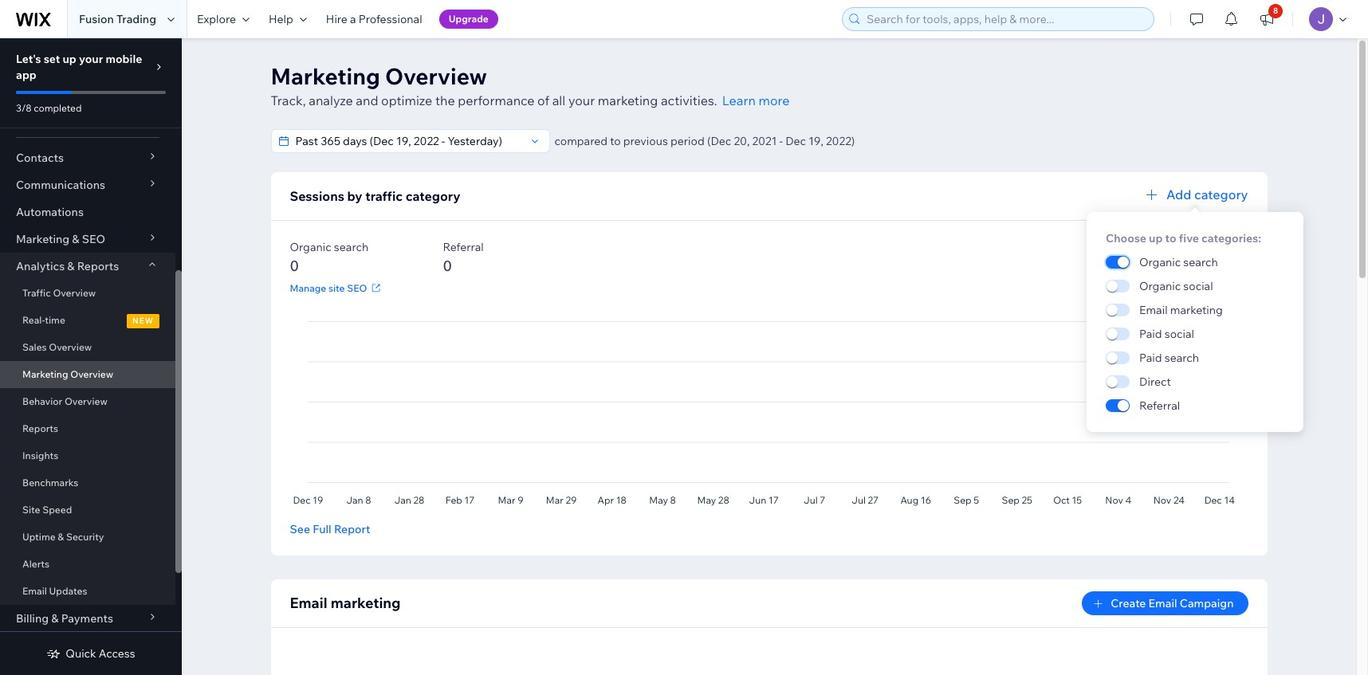 Task type: locate. For each thing, give the bounding box(es) containing it.
2 0 from the left
[[443, 257, 452, 275]]

1 horizontal spatial email marketing
[[1140, 303, 1223, 317]]

social
[[1184, 279, 1214, 293], [1165, 327, 1195, 341]]

0 vertical spatial organic
[[290, 240, 332, 254]]

marketing down organic social
[[1171, 303, 1223, 317]]

your inside marketing overview track, analyze and optimize the performance of all your marketing activities. learn more
[[569, 93, 595, 108]]

paid for paid social
[[1140, 327, 1162, 341]]

marketing for marketing overview track, analyze and optimize the performance of all your marketing activities. learn more
[[271, 62, 380, 90]]

seo for manage site seo
[[347, 282, 367, 294]]

search down the paid social
[[1165, 351, 1200, 365]]

seo right "site"
[[347, 282, 367, 294]]

marketing inside marketing overview track, analyze and optimize the performance of all your marketing activities. learn more
[[271, 62, 380, 90]]

social up "paid search"
[[1165, 327, 1195, 341]]

traffic overview link
[[0, 280, 175, 307]]

1 horizontal spatial referral
[[1140, 399, 1181, 413]]

& down marketing & seo
[[67, 259, 75, 274]]

search inside organic search 0
[[334, 240, 369, 254]]

to left 'previous'
[[610, 134, 621, 148]]

upgrade
[[449, 13, 489, 25]]

email inside "button"
[[1149, 597, 1178, 611]]

overview down sales overview link
[[70, 368, 113, 380]]

trading
[[116, 12, 156, 26]]

communications
[[16, 178, 105, 192]]

category right add
[[1195, 187, 1249, 203]]

marketing for marketing & seo
[[16, 232, 70, 246]]

2 vertical spatial search
[[1165, 351, 1200, 365]]

to
[[610, 134, 621, 148], [1166, 231, 1177, 246]]

& right billing
[[51, 612, 59, 626]]

organic down organic search
[[1140, 279, 1181, 293]]

1 vertical spatial marketing
[[16, 232, 70, 246]]

optimize
[[381, 93, 433, 108]]

email right create
[[1149, 597, 1178, 611]]

2 vertical spatial marketing
[[331, 594, 401, 613]]

performance
[[458, 93, 535, 108]]

overview up the
[[385, 62, 487, 90]]

up
[[63, 52, 76, 66], [1149, 231, 1163, 246]]

1 vertical spatial social
[[1165, 327, 1195, 341]]

site speed
[[22, 504, 72, 516]]

organic inside organic search 0
[[290, 240, 332, 254]]

overview up marketing overview
[[49, 341, 92, 353]]

0 vertical spatial paid
[[1140, 327, 1162, 341]]

organic search
[[1140, 255, 1218, 270]]

organic up manage
[[290, 240, 332, 254]]

marketing & seo
[[16, 232, 105, 246]]

email updates
[[22, 585, 87, 597]]

professional
[[359, 12, 422, 26]]

1 horizontal spatial up
[[1149, 231, 1163, 246]]

up right set
[[63, 52, 76, 66]]

social down organic search
[[1184, 279, 1214, 293]]

1 horizontal spatial 0
[[443, 257, 452, 275]]

see full report
[[290, 522, 370, 537]]

sales overview link
[[0, 334, 175, 361]]

0 horizontal spatial referral
[[443, 240, 484, 254]]

create
[[1111, 597, 1146, 611]]

3/8
[[16, 102, 32, 114]]

search up 'manage site seo' link
[[334, 240, 369, 254]]

0 vertical spatial email marketing
[[1140, 303, 1223, 317]]

& for marketing
[[72, 232, 79, 246]]

organic up organic social
[[1140, 255, 1181, 270]]

overview down marketing overview link
[[65, 396, 108, 408]]

uptime & security link
[[0, 524, 175, 551]]

1 horizontal spatial category
[[1195, 187, 1249, 203]]

0 vertical spatial marketing
[[598, 93, 658, 108]]

0 horizontal spatial up
[[63, 52, 76, 66]]

1 vertical spatial marketing
[[1171, 303, 1223, 317]]

2 vertical spatial organic
[[1140, 279, 1181, 293]]

marketing up 'previous'
[[598, 93, 658, 108]]

organic for organic search
[[1140, 255, 1181, 270]]

0 vertical spatial up
[[63, 52, 76, 66]]

1 vertical spatial referral
[[1140, 399, 1181, 413]]

1 vertical spatial seo
[[347, 282, 367, 294]]

& up analytics & reports
[[72, 232, 79, 246]]

1 0 from the left
[[290, 257, 299, 275]]

by
[[347, 188, 363, 204]]

email marketing down organic social
[[1140, 303, 1223, 317]]

0 horizontal spatial marketing
[[331, 594, 401, 613]]

behavior overview
[[22, 396, 108, 408]]

1 horizontal spatial marketing
[[598, 93, 658, 108]]

track,
[[271, 93, 306, 108]]

quick
[[66, 647, 96, 661]]

0 vertical spatial search
[[334, 240, 369, 254]]

help
[[269, 12, 293, 26]]

email
[[1140, 303, 1168, 317], [22, 585, 47, 597], [290, 594, 327, 613], [1149, 597, 1178, 611]]

email marketing
[[1140, 303, 1223, 317], [290, 594, 401, 613]]

1 horizontal spatial to
[[1166, 231, 1177, 246]]

1 vertical spatial organic
[[1140, 255, 1181, 270]]

hire a professional link
[[316, 0, 432, 38]]

2 paid from the top
[[1140, 351, 1162, 365]]

your left mobile
[[79, 52, 103, 66]]

activities.
[[661, 93, 718, 108]]

to left five
[[1166, 231, 1177, 246]]

1 vertical spatial search
[[1184, 255, 1218, 270]]

seo inside dropdown button
[[82, 232, 105, 246]]

0 vertical spatial marketing
[[271, 62, 380, 90]]

create email campaign
[[1111, 597, 1234, 611]]

1 paid from the top
[[1140, 327, 1162, 341]]

1 vertical spatial reports
[[22, 423, 58, 435]]

& for analytics
[[67, 259, 75, 274]]

organic for organic social
[[1140, 279, 1181, 293]]

0 horizontal spatial reports
[[22, 423, 58, 435]]

analyze
[[309, 93, 353, 108]]

reports up insights in the bottom left of the page
[[22, 423, 58, 435]]

1 vertical spatial paid
[[1140, 351, 1162, 365]]

five
[[1179, 231, 1199, 246]]

0 horizontal spatial 0
[[290, 257, 299, 275]]

0 horizontal spatial email marketing
[[290, 594, 401, 613]]

seo up analytics & reports dropdown button
[[82, 232, 105, 246]]

fusion trading
[[79, 12, 156, 26]]

1 vertical spatial up
[[1149, 231, 1163, 246]]

the
[[435, 93, 455, 108]]

& right uptime
[[58, 531, 64, 543]]

your right all
[[569, 93, 595, 108]]

reports up traffic overview link
[[77, 259, 119, 274]]

paid social
[[1140, 327, 1195, 341]]

0 vertical spatial reports
[[77, 259, 119, 274]]

marketing up analytics
[[16, 232, 70, 246]]

email marketing down report
[[290, 594, 401, 613]]

contacts
[[16, 151, 64, 165]]

all
[[552, 93, 566, 108]]

0 horizontal spatial category
[[406, 188, 461, 204]]

0 vertical spatial to
[[610, 134, 621, 148]]

a
[[350, 12, 356, 26]]

paid
[[1140, 327, 1162, 341], [1140, 351, 1162, 365]]

search down five
[[1184, 255, 1218, 270]]

time
[[45, 314, 65, 326]]

email down alerts
[[22, 585, 47, 597]]

marketing for marketing overview
[[22, 368, 68, 380]]

marketing inside marketing & seo dropdown button
[[16, 232, 70, 246]]

dec
[[786, 134, 806, 148]]

0 vertical spatial social
[[1184, 279, 1214, 293]]

1 vertical spatial email marketing
[[290, 594, 401, 613]]

period
[[671, 134, 705, 148]]

contacts button
[[0, 144, 175, 171]]

marketing inside marketing overview link
[[22, 368, 68, 380]]

quick access button
[[47, 647, 135, 661]]

seo
[[82, 232, 105, 246], [347, 282, 367, 294]]

1 horizontal spatial your
[[569, 93, 595, 108]]

social for organic social
[[1184, 279, 1214, 293]]

2 vertical spatial marketing
[[22, 368, 68, 380]]

1 horizontal spatial seo
[[347, 282, 367, 294]]

more
[[759, 93, 790, 108]]

0 vertical spatial your
[[79, 52, 103, 66]]

paid up direct
[[1140, 351, 1162, 365]]

0 horizontal spatial your
[[79, 52, 103, 66]]

communications button
[[0, 171, 175, 199]]

1 vertical spatial to
[[1166, 231, 1177, 246]]

overview inside marketing overview track, analyze and optimize the performance of all your marketing activities. learn more
[[385, 62, 487, 90]]

marketing up analyze
[[271, 62, 380, 90]]

new
[[132, 316, 154, 326]]

hire
[[326, 12, 348, 26]]

referral for referral 0
[[443, 240, 484, 254]]

marketing down report
[[331, 594, 401, 613]]

security
[[66, 531, 104, 543]]

0 vertical spatial seo
[[82, 232, 105, 246]]

0 horizontal spatial to
[[610, 134, 621, 148]]

paid up "paid search"
[[1140, 327, 1162, 341]]

marketing
[[598, 93, 658, 108], [1171, 303, 1223, 317], [331, 594, 401, 613]]

1 vertical spatial your
[[569, 93, 595, 108]]

of
[[538, 93, 550, 108]]

1 horizontal spatial reports
[[77, 259, 119, 274]]

None field
[[291, 130, 525, 152]]

referral
[[443, 240, 484, 254], [1140, 399, 1181, 413]]

behavior
[[22, 396, 62, 408]]

up right choose
[[1149, 231, 1163, 246]]

&
[[72, 232, 79, 246], [67, 259, 75, 274], [58, 531, 64, 543], [51, 612, 59, 626]]

marketing up behavior
[[22, 368, 68, 380]]

category right traffic
[[406, 188, 461, 204]]

reports
[[77, 259, 119, 274], [22, 423, 58, 435]]

0 vertical spatial referral
[[443, 240, 484, 254]]

overview
[[385, 62, 487, 90], [53, 287, 96, 299], [49, 341, 92, 353], [70, 368, 113, 380], [65, 396, 108, 408]]

email inside sidebar element
[[22, 585, 47, 597]]

0 horizontal spatial seo
[[82, 232, 105, 246]]

campaign
[[1180, 597, 1234, 611]]

marketing inside marketing overview track, analyze and optimize the performance of all your marketing activities. learn more
[[598, 93, 658, 108]]

overview down analytics & reports
[[53, 287, 96, 299]]

& for uptime
[[58, 531, 64, 543]]

marketing
[[271, 62, 380, 90], [16, 232, 70, 246], [22, 368, 68, 380]]

manage site seo link
[[290, 281, 384, 295]]



Task type: describe. For each thing, give the bounding box(es) containing it.
organic social
[[1140, 279, 1214, 293]]

0 inside organic search 0
[[290, 257, 299, 275]]

overview for marketing overview
[[70, 368, 113, 380]]

marketing overview
[[22, 368, 113, 380]]

0 inside the referral 0
[[443, 257, 452, 275]]

marketing & seo button
[[0, 226, 175, 253]]

analytics & reports button
[[0, 253, 175, 280]]

organic search 0
[[290, 240, 369, 275]]

real-time
[[22, 314, 65, 326]]

marketing overview link
[[0, 361, 175, 388]]

add category
[[1167, 187, 1249, 203]]

compared to previous period (dec 20, 2021 - dec 19, 2022)
[[555, 134, 855, 148]]

-
[[780, 134, 783, 148]]

alerts
[[22, 558, 49, 570]]

referral 0
[[443, 240, 484, 275]]

traffic
[[22, 287, 51, 299]]

(dec
[[707, 134, 732, 148]]

create email campaign button
[[1082, 592, 1249, 616]]

referral for referral
[[1140, 399, 1181, 413]]

analytics
[[16, 259, 65, 274]]

sidebar element
[[0, 38, 182, 676]]

add
[[1167, 187, 1192, 203]]

categories:
[[1202, 231, 1262, 246]]

speed
[[42, 504, 72, 516]]

see
[[290, 522, 310, 537]]

overview for behavior overview
[[65, 396, 108, 408]]

site
[[22, 504, 40, 516]]

sessions by traffic category
[[290, 188, 461, 204]]

2022)
[[826, 134, 855, 148]]

2021
[[752, 134, 777, 148]]

learn
[[722, 93, 756, 108]]

Search for tools, apps, help & more... field
[[862, 8, 1149, 30]]

19,
[[809, 134, 824, 148]]

social for paid social
[[1165, 327, 1195, 341]]

alerts link
[[0, 551, 175, 578]]

help button
[[259, 0, 316, 38]]

previous
[[623, 134, 668, 148]]

organic for organic search 0
[[290, 240, 332, 254]]

up inside let's set up your mobile app
[[63, 52, 76, 66]]

seo for marketing & seo
[[82, 232, 105, 246]]

direct
[[1140, 375, 1171, 389]]

category inside button
[[1195, 187, 1249, 203]]

uptime & security
[[22, 531, 104, 543]]

search for organic search
[[1184, 255, 1218, 270]]

overview for sales overview
[[49, 341, 92, 353]]

reports link
[[0, 416, 175, 443]]

set
[[44, 52, 60, 66]]

let's
[[16, 52, 41, 66]]

your inside let's set up your mobile app
[[79, 52, 103, 66]]

analytics & reports
[[16, 259, 119, 274]]

search for paid search
[[1165, 351, 1200, 365]]

automations link
[[0, 199, 175, 226]]

2 horizontal spatial marketing
[[1171, 303, 1223, 317]]

overview for marketing overview track, analyze and optimize the performance of all your marketing activities. learn more
[[385, 62, 487, 90]]

app
[[16, 68, 37, 82]]

completed
[[34, 102, 82, 114]]

behavior overview link
[[0, 388, 175, 416]]

paid for paid search
[[1140, 351, 1162, 365]]

3/8 completed
[[16, 102, 82, 114]]

mobile
[[106, 52, 142, 66]]

see full report button
[[290, 522, 370, 537]]

email down see at the left bottom of the page
[[290, 594, 327, 613]]

insights
[[22, 450, 58, 462]]

sales
[[22, 341, 47, 353]]

upgrade button
[[439, 10, 498, 29]]

choose up to five categories:
[[1106, 231, 1262, 246]]

overview for traffic overview
[[53, 287, 96, 299]]

billing & payments
[[16, 612, 113, 626]]

8
[[1274, 6, 1279, 16]]

traffic
[[365, 188, 403, 204]]

email updates link
[[0, 578, 175, 605]]

paid search
[[1140, 351, 1200, 365]]

choose
[[1106, 231, 1147, 246]]

site speed link
[[0, 497, 175, 524]]

updates
[[49, 585, 87, 597]]

full
[[313, 522, 332, 537]]

add category button
[[1143, 185, 1249, 204]]

search for organic search 0
[[334, 240, 369, 254]]

automations
[[16, 205, 84, 219]]

let's set up your mobile app
[[16, 52, 142, 82]]

billing & payments button
[[0, 605, 175, 632]]

explore
[[197, 12, 236, 26]]

uptime
[[22, 531, 56, 543]]

access
[[99, 647, 135, 661]]

quick access
[[66, 647, 135, 661]]

manage
[[290, 282, 326, 294]]

sales overview
[[22, 341, 92, 353]]

fusion
[[79, 12, 114, 26]]

sessions
[[290, 188, 345, 204]]

benchmarks link
[[0, 470, 175, 497]]

reports inside dropdown button
[[77, 259, 119, 274]]

email up the paid social
[[1140, 303, 1168, 317]]

& for billing
[[51, 612, 59, 626]]



Task type: vqa. For each thing, say whether or not it's contained in the screenshot.
'Marketing' inside the Marketing Overview link
yes



